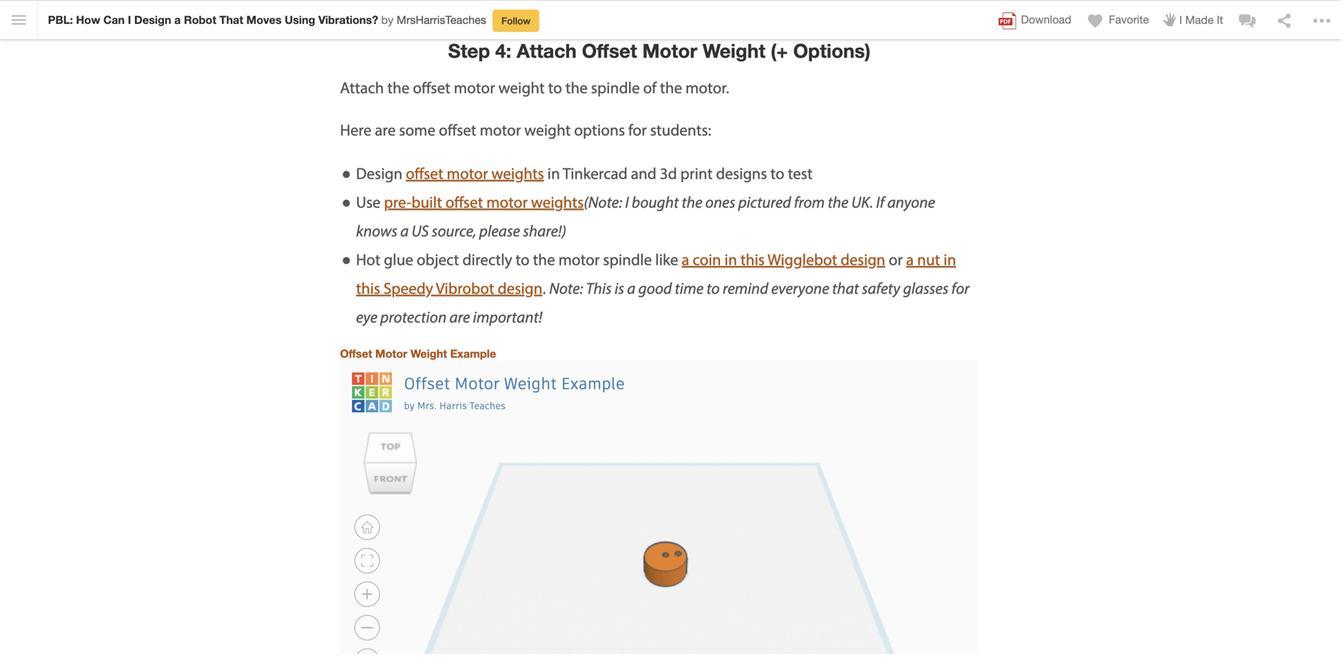Task type: locate. For each thing, give the bounding box(es) containing it.
weight
[[703, 39, 766, 62], [411, 347, 447, 360]]

0 horizontal spatial are
[[375, 119, 396, 140]]

a right the like at the top
[[682, 249, 689, 269]]

1 vertical spatial design
[[356, 163, 403, 183]]

if
[[876, 192, 885, 212]]

motor
[[454, 77, 495, 97], [480, 119, 521, 140], [447, 163, 488, 183], [486, 192, 528, 212], [559, 249, 600, 269]]

this
[[741, 249, 765, 269], [356, 278, 380, 298]]

0 vertical spatial design
[[841, 249, 885, 269]]

favorite button
[[1086, 11, 1149, 31]]

in
[[548, 163, 560, 183], [725, 249, 737, 269], [944, 249, 956, 269]]

in right coin
[[725, 249, 737, 269]]

1 vertical spatial this
[[356, 278, 380, 298]]

weight down protection
[[411, 347, 447, 360]]

to right time
[[707, 278, 720, 298]]

of
[[643, 77, 657, 97]]

1 horizontal spatial design
[[841, 249, 885, 269]]

us
[[412, 220, 429, 241]]

design up use at left top
[[356, 163, 403, 183]]

design up "important!"
[[498, 278, 543, 298]]

offset right some at the top of page
[[439, 119, 476, 140]]

attach up here
[[340, 77, 384, 97]]

spindle for of
[[591, 77, 640, 97]]

weights
[[491, 163, 544, 183], [531, 192, 584, 212]]

a inside (note: i bought the ones pictured from the uk. if anyone knows a us source, please share!)
[[400, 220, 409, 241]]

use pre-built offset motor weights
[[356, 192, 584, 212]]

source,
[[432, 220, 476, 241]]

0 vertical spatial motor
[[642, 39, 697, 62]]

motor
[[642, 39, 697, 62], [375, 347, 407, 360]]

0 horizontal spatial in
[[548, 163, 560, 183]]

1 vertical spatial offset
[[340, 347, 372, 360]]

in left tinkercad
[[548, 163, 560, 183]]

2 horizontal spatial in
[[944, 249, 956, 269]]

this up 'remind'
[[741, 249, 765, 269]]

1 horizontal spatial offset
[[582, 39, 637, 62]]

this down hot
[[356, 278, 380, 298]]

are
[[375, 119, 396, 140], [449, 306, 470, 327]]

a
[[174, 13, 181, 26], [400, 220, 409, 241], [682, 249, 689, 269], [906, 249, 914, 269], [627, 278, 636, 298]]

weight
[[498, 77, 545, 97], [524, 119, 571, 140]]

moves
[[246, 13, 282, 26]]

for inside note: this is a good time to remind everyone that safety glasses for eye protection are important!
[[952, 278, 969, 298]]

design left or
[[841, 249, 885, 269]]

pbl:
[[48, 13, 73, 26]]

spindle up is
[[603, 249, 652, 269]]

mrsharristeaches link
[[397, 13, 486, 26]]

motor up use pre-built offset motor weights
[[447, 163, 488, 183]]

design right 'can'
[[134, 13, 171, 26]]

1 vertical spatial are
[[449, 306, 470, 327]]

attach
[[517, 39, 577, 62], [340, 77, 384, 97]]

offset
[[413, 77, 450, 97], [439, 119, 476, 140], [406, 163, 443, 183], [446, 192, 483, 212]]

motor up note:
[[559, 249, 600, 269]]

(note:
[[584, 192, 622, 212]]

mrsharristeaches
[[397, 13, 486, 26]]

motor down step on the top left of page
[[454, 77, 495, 97]]

weights up share!)
[[531, 192, 584, 212]]

1 horizontal spatial are
[[449, 306, 470, 327]]

that
[[219, 13, 243, 26]]

spindle left of
[[591, 77, 640, 97]]

motor up please
[[486, 192, 528, 212]]

1 vertical spatial for
[[952, 278, 969, 298]]

motor.
[[686, 77, 729, 97]]

motor down protection
[[375, 347, 407, 360]]

the down share!)
[[533, 249, 555, 269]]

0 vertical spatial this
[[741, 249, 765, 269]]

to right directly
[[516, 249, 530, 269]]

everyone
[[771, 278, 829, 298]]

i made it
[[1179, 13, 1223, 26]]

0 vertical spatial attach
[[517, 39, 577, 62]]

are right here
[[375, 119, 396, 140]]

design inside a nut in this speedy vibrobot design
[[498, 278, 543, 298]]

design
[[134, 13, 171, 26], [356, 163, 403, 183]]

1 vertical spatial attach
[[340, 77, 384, 97]]

1 horizontal spatial i
[[625, 192, 629, 212]]

are down vibrobot
[[449, 306, 470, 327]]

0 horizontal spatial this
[[356, 278, 380, 298]]

weight left (+
[[703, 39, 766, 62]]

1 vertical spatial spindle
[[603, 249, 652, 269]]

vibrobot
[[436, 278, 494, 298]]

for right options
[[628, 119, 647, 140]]

a nut in this speedy vibrobot design
[[356, 249, 956, 298]]

0 horizontal spatial i
[[128, 13, 131, 26]]

2 horizontal spatial i
[[1179, 13, 1182, 26]]

1 horizontal spatial weight
[[703, 39, 766, 62]]

3d
[[660, 163, 677, 183]]

i
[[128, 13, 131, 26], [1179, 13, 1182, 26], [625, 192, 629, 212]]

for right glasses
[[952, 278, 969, 298]]

i right 'can'
[[128, 13, 131, 26]]

options)
[[793, 39, 871, 62]]

a left us
[[400, 220, 409, 241]]

i right imadeit icon
[[1179, 13, 1182, 26]]

to
[[548, 77, 562, 97], [771, 163, 784, 183], [516, 249, 530, 269], [707, 278, 720, 298]]

weights down here are some offset motor weight options for students:
[[491, 163, 544, 183]]

i inside button
[[1179, 13, 1182, 26]]

1 vertical spatial design
[[498, 278, 543, 298]]

wigglebot
[[768, 249, 837, 269]]

0 vertical spatial weight
[[703, 39, 766, 62]]

1 vertical spatial weight
[[411, 347, 447, 360]]

0 vertical spatial for
[[628, 119, 647, 140]]

to inside note: this is a good time to remind everyone that safety glasses for eye protection are important!
[[707, 278, 720, 298]]

a right or
[[906, 249, 914, 269]]

motor up of
[[642, 39, 697, 62]]

design
[[841, 249, 885, 269], [498, 278, 543, 298]]

offset motor weights link
[[406, 163, 544, 183]]

to up here are some offset motor weight options for students:
[[548, 77, 562, 97]]

built
[[411, 192, 442, 212]]

0 vertical spatial spindle
[[591, 77, 640, 97]]

spindle
[[591, 77, 640, 97], [603, 249, 652, 269]]

0 horizontal spatial design
[[134, 13, 171, 26]]

test
[[788, 163, 813, 183]]

a nut in this speedy vibrobot design link
[[356, 249, 956, 298]]

weight down attach the offset motor weight to the spindle of the motor.
[[524, 119, 571, 140]]

1 horizontal spatial motor
[[642, 39, 697, 62]]

0 horizontal spatial design
[[498, 278, 543, 298]]

the right of
[[660, 77, 682, 97]]

a inside a nut in this speedy vibrobot design
[[906, 249, 914, 269]]

the
[[387, 77, 410, 97], [566, 77, 588, 97], [660, 77, 682, 97], [682, 192, 702, 212], [828, 192, 849, 212], [533, 249, 555, 269]]

offset down eye
[[340, 347, 372, 360]]

a right is
[[627, 278, 636, 298]]

0 horizontal spatial motor
[[375, 347, 407, 360]]

1 horizontal spatial attach
[[517, 39, 577, 62]]

pre-
[[384, 192, 412, 212]]

1 horizontal spatial in
[[725, 249, 737, 269]]

1 vertical spatial weight
[[524, 119, 571, 140]]

glasses
[[903, 278, 949, 298]]

offset
[[582, 39, 637, 62], [340, 347, 372, 360]]

i right (note:
[[625, 192, 629, 212]]

glue
[[384, 249, 413, 269]]

follow
[[501, 15, 531, 27]]

0 horizontal spatial weight
[[411, 347, 447, 360]]

attach up attach the offset motor weight to the spindle of the motor.
[[517, 39, 577, 62]]

made
[[1185, 13, 1214, 26]]

i made it button
[[1162, 12, 1223, 28]]

hot glue object directly to the motor spindle like a coin in this wigglebot design or
[[356, 249, 906, 269]]

in right nut
[[944, 249, 956, 269]]

weight down '4:'
[[498, 77, 545, 97]]

offset up options
[[582, 39, 637, 62]]

1 horizontal spatial for
[[952, 278, 969, 298]]

directly
[[463, 249, 512, 269]]



Task type: describe. For each thing, give the bounding box(es) containing it.
by
[[381, 13, 394, 26]]

example
[[450, 347, 496, 360]]

a coin in this wigglebot design link
[[682, 249, 885, 269]]

0 horizontal spatial offset
[[340, 347, 372, 360]]

1 vertical spatial motor
[[375, 347, 407, 360]]

download
[[1021, 13, 1072, 26]]

robot
[[184, 13, 216, 26]]

offset up built
[[406, 163, 443, 183]]

0 vertical spatial design
[[134, 13, 171, 26]]

0 vertical spatial are
[[375, 119, 396, 140]]

time
[[675, 278, 704, 298]]

safety
[[862, 278, 900, 298]]

hot
[[356, 249, 381, 269]]

(+
[[771, 39, 788, 62]]

the up some at the top of page
[[387, 77, 410, 97]]

0 vertical spatial weight
[[498, 77, 545, 97]]

from
[[794, 192, 825, 212]]

here
[[340, 119, 372, 140]]

can
[[103, 13, 125, 26]]

a inside note: this is a good time to remind everyone that safety glasses for eye protection are important!
[[627, 278, 636, 298]]

0 vertical spatial weights
[[491, 163, 544, 183]]

knows
[[356, 220, 397, 241]]

this inside a nut in this speedy vibrobot design
[[356, 278, 380, 298]]

designs
[[716, 163, 767, 183]]

download button
[[998, 11, 1072, 31]]

good
[[638, 278, 672, 298]]

4:
[[495, 39, 511, 62]]

.
[[543, 278, 549, 298]]

pbl: how can i design a robot that moves using vibrations? by mrsharristeaches
[[48, 13, 486, 26]]

1 horizontal spatial this
[[741, 249, 765, 269]]

are inside note: this is a good time to remind everyone that safety glasses for eye protection are important!
[[449, 306, 470, 327]]

remind
[[723, 278, 768, 298]]

or
[[889, 249, 903, 269]]

offset up some at the top of page
[[413, 77, 450, 97]]

design offset motor weights in tinkercad and 3d print designs to test
[[356, 163, 813, 183]]

students:
[[650, 119, 711, 140]]

share!)
[[523, 220, 566, 241]]

vibrations?
[[318, 13, 378, 26]]

speedy
[[384, 278, 433, 298]]

offset up source,
[[446, 192, 483, 212]]

motor up offset motor weights link on the top left of page
[[480, 119, 521, 140]]

i inside (note: i bought the ones pictured from the uk. if anyone knows a us source, please share!)
[[625, 192, 629, 212]]

this
[[586, 278, 612, 298]]

the left ones
[[682, 192, 702, 212]]

note: this is a good time to remind everyone that safety glasses for eye protection are important!
[[356, 278, 969, 327]]

like
[[655, 249, 678, 269]]

ones
[[705, 192, 735, 212]]

uk.
[[851, 192, 873, 212]]

coin
[[693, 249, 721, 269]]

it
[[1217, 13, 1223, 26]]

offset motor weight example link
[[340, 347, 496, 360]]

a left the robot
[[174, 13, 181, 26]]

step 4: attach offset motor weight (+ options)
[[448, 39, 871, 62]]

eye
[[356, 306, 377, 327]]

the up options
[[566, 77, 588, 97]]

some
[[399, 119, 435, 140]]

follow button
[[493, 10, 539, 32]]

imadeit image
[[1162, 12, 1178, 23]]

0 horizontal spatial for
[[628, 119, 647, 140]]

step
[[448, 39, 490, 62]]

the left uk. on the right of page
[[828, 192, 849, 212]]

anyone
[[887, 192, 935, 212]]

use
[[356, 192, 381, 212]]

is
[[615, 278, 624, 298]]

how
[[76, 13, 100, 26]]

pre-built offset motor weights link
[[384, 192, 584, 212]]

here are some offset motor weight options for students:
[[340, 119, 711, 140]]

tinkercad
[[563, 163, 628, 183]]

0 horizontal spatial attach
[[340, 77, 384, 97]]

attach the offset motor weight to the spindle of the motor.
[[340, 77, 729, 97]]

(note: i bought the ones pictured from the uk. if anyone knows a us source, please share!)
[[356, 192, 935, 241]]

please
[[479, 220, 520, 241]]

that
[[832, 278, 859, 298]]

to left test
[[771, 163, 784, 183]]

1 vertical spatial weights
[[531, 192, 584, 212]]

offset motor weight example
[[340, 347, 496, 360]]

and
[[631, 163, 657, 183]]

protection
[[380, 306, 447, 327]]

1 horizontal spatial design
[[356, 163, 403, 183]]

important!
[[473, 306, 542, 327]]

object
[[417, 249, 459, 269]]

nut
[[917, 249, 940, 269]]

favorite
[[1109, 13, 1149, 26]]

note:
[[549, 278, 583, 298]]

using
[[285, 13, 315, 26]]

0 vertical spatial offset
[[582, 39, 637, 62]]

pictured
[[738, 192, 791, 212]]

spindle for like
[[603, 249, 652, 269]]

bought
[[632, 192, 679, 212]]

print
[[680, 163, 713, 183]]

options
[[574, 119, 625, 140]]

in inside a nut in this speedy vibrobot design
[[944, 249, 956, 269]]



Task type: vqa. For each thing, say whether or not it's contained in the screenshot.
NOTE: THIS IS A GOOD TIME TO REMIND EVERYONE THAT SAFETY GLASSES FOR EYE PROTECTION ARE IMPORTANT!
yes



